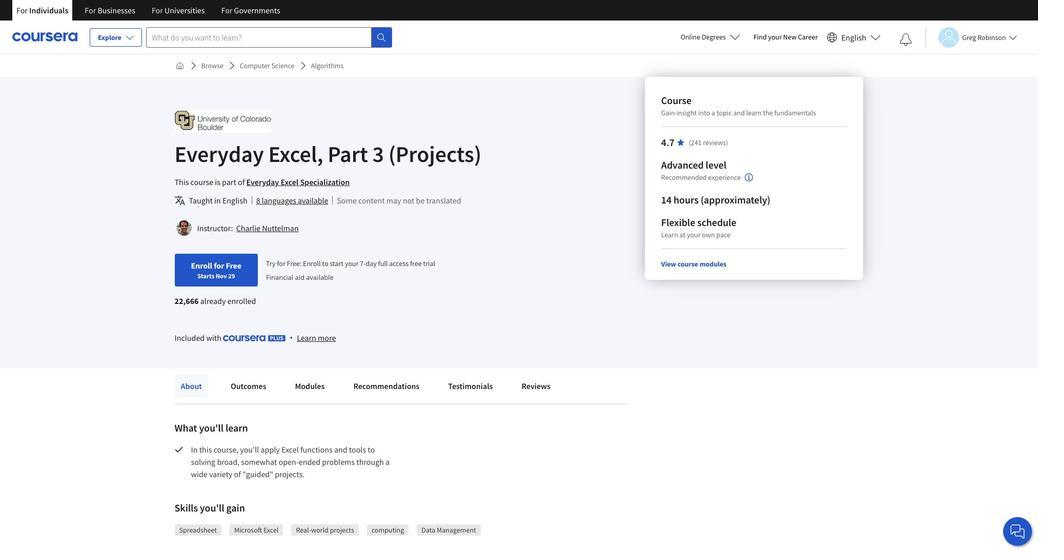 Task type: vqa. For each thing, say whether or not it's contained in the screenshot.
22,666 already enrolled
yes



Task type: locate. For each thing, give the bounding box(es) containing it.
try
[[266, 259, 276, 268]]

2 for from the left
[[85, 5, 96, 15]]

projects
[[330, 526, 354, 535]]

1 vertical spatial learn
[[297, 333, 316, 343]]

0 vertical spatial your
[[768, 32, 782, 42]]

enroll for free starts nov 29
[[191, 260, 241, 280]]

•
[[290, 332, 293, 344]]

course right view
[[678, 259, 698, 269]]

1 vertical spatial to
[[368, 445, 375, 455]]

1 vertical spatial you'll
[[240, 445, 259, 455]]

a inside course gain insight into a topic and learn the fundamentals
[[712, 108, 715, 117]]

everyday up the is
[[175, 140, 264, 168]]

broad,
[[217, 457, 239, 467]]

skills you'll gain
[[175, 501, 245, 514]]

0 horizontal spatial for
[[214, 260, 224, 271]]

modules link
[[289, 375, 331, 397]]

1 horizontal spatial enroll
[[303, 259, 321, 268]]

english inside button
[[842, 32, 867, 42]]

more
[[318, 333, 336, 343]]

1 vertical spatial excel
[[281, 445, 299, 455]]

2 vertical spatial your
[[345, 259, 359, 268]]

0 horizontal spatial your
[[345, 259, 359, 268]]

greg
[[962, 33, 976, 42]]

learn inside course gain insight into a topic and learn the fundamentals
[[746, 108, 762, 117]]

and inside in this course, you'll apply excel functions and tools to solving broad, somewhat open-ended problems through a wide variety of "guided" projects.
[[334, 445, 347, 455]]

you'll up this
[[199, 421, 224, 434]]

course,
[[214, 445, 238, 455]]

browse link
[[197, 56, 228, 75]]

0 vertical spatial learn
[[661, 230, 678, 239]]

for up nov
[[214, 260, 224, 271]]

some content may not be translated
[[337, 195, 461, 206]]

translated
[[426, 195, 461, 206]]

included
[[175, 333, 205, 343]]

to
[[322, 259, 328, 268], [368, 445, 375, 455]]

management
[[437, 526, 476, 535]]

0 vertical spatial excel
[[281, 177, 299, 187]]

(projects)
[[388, 140, 482, 168]]

excel inside in this course, you'll apply excel functions and tools to solving broad, somewhat open-ended problems through a wide variety of "guided" projects.
[[281, 445, 299, 455]]

0 vertical spatial english
[[842, 32, 867, 42]]

0 horizontal spatial enroll
[[191, 260, 212, 271]]

problems
[[322, 457, 355, 467]]

22,666
[[175, 296, 199, 306]]

0 horizontal spatial to
[[322, 259, 328, 268]]

enroll right free:
[[303, 259, 321, 268]]

available down specialization
[[298, 195, 328, 206]]

excel up 8 languages available
[[281, 177, 299, 187]]

you'll for learn
[[199, 421, 224, 434]]

0 vertical spatial a
[[712, 108, 715, 117]]

for left governments
[[221, 5, 232, 15]]

microsoft
[[234, 526, 262, 535]]

learn left at
[[661, 230, 678, 239]]

learn up course,
[[226, 421, 248, 434]]

2 horizontal spatial your
[[768, 32, 782, 42]]

0 vertical spatial of
[[238, 177, 245, 187]]

english right career
[[842, 32, 867, 42]]

0 vertical spatial you'll
[[199, 421, 224, 434]]

learn inside flexible schedule learn at your own pace
[[661, 230, 678, 239]]

english
[[842, 32, 867, 42], [222, 195, 247, 206]]

your left 7-
[[345, 259, 359, 268]]

this
[[199, 445, 212, 455]]

somewhat
[[241, 457, 277, 467]]

a right through
[[386, 457, 390, 467]]

0 horizontal spatial and
[[334, 445, 347, 455]]

2 vertical spatial excel
[[263, 526, 279, 535]]

to inside the try for free: enroll to start your 7-day full access free trial financial aid available
[[322, 259, 328, 268]]

1 horizontal spatial a
[[712, 108, 715, 117]]

0 vertical spatial available
[[298, 195, 328, 206]]

in this course, you'll apply excel functions and tools to solving broad, somewhat open-ended problems through a wide variety of "guided" projects.
[[191, 445, 391, 479]]

banner navigation
[[8, 0, 288, 21]]

not
[[403, 195, 414, 206]]

algorithms
[[311, 61, 344, 70]]

trial
[[423, 259, 435, 268]]

1 horizontal spatial to
[[368, 445, 375, 455]]

0 vertical spatial to
[[322, 259, 328, 268]]

charlie
[[236, 223, 261, 233]]

1 vertical spatial available
[[306, 273, 334, 282]]

english right "in"
[[222, 195, 247, 206]]

your inside 'find your new career' link
[[768, 32, 782, 42]]

0 vertical spatial learn
[[746, 108, 762, 117]]

your right at
[[687, 230, 701, 239]]

find your new career
[[754, 32, 818, 42]]

for
[[16, 5, 28, 15], [85, 5, 96, 15], [152, 5, 163, 15], [221, 5, 232, 15]]

to up through
[[368, 445, 375, 455]]

"guided"
[[243, 469, 273, 479]]

1 for from the left
[[16, 5, 28, 15]]

course for this
[[191, 177, 213, 187]]

recommendations
[[353, 381, 420, 391]]

online degrees
[[681, 32, 726, 42]]

your
[[768, 32, 782, 42], [687, 230, 701, 239], [345, 259, 359, 268]]

learn
[[661, 230, 678, 239], [297, 333, 316, 343]]

full
[[378, 259, 388, 268]]

fundamentals
[[774, 108, 816, 117]]

14
[[661, 193, 672, 206]]

for for individuals
[[16, 5, 28, 15]]

outcomes link
[[225, 375, 272, 397]]

you'll left gain
[[200, 501, 224, 514]]

this
[[175, 177, 189, 187]]

everyday up 8
[[246, 177, 279, 187]]

everyday excel, part 3 (projects)
[[175, 140, 482, 168]]

1 vertical spatial course
[[678, 259, 698, 269]]

for individuals
[[16, 5, 68, 15]]

of right part
[[238, 177, 245, 187]]

reviews link
[[516, 375, 557, 397]]

1 vertical spatial your
[[687, 230, 701, 239]]

1 horizontal spatial and
[[733, 108, 745, 117]]

1 horizontal spatial for
[[277, 259, 285, 268]]

for for governments
[[221, 5, 232, 15]]

1 vertical spatial english
[[222, 195, 247, 206]]

to left start
[[322, 259, 328, 268]]

to inside in this course, you'll apply excel functions and tools to solving broad, somewhat open-ended problems through a wide variety of "guided" projects.
[[368, 445, 375, 455]]

english button
[[823, 21, 885, 54]]

greg robinson
[[962, 33, 1006, 42]]

nuttelman
[[262, 223, 299, 233]]

own
[[702, 230, 715, 239]]

charlie nuttelman image
[[176, 220, 192, 236]]

1 horizontal spatial learn
[[746, 108, 762, 117]]

for for universities
[[152, 5, 163, 15]]

data
[[422, 526, 435, 535]]

computing
[[372, 526, 404, 535]]

gain
[[661, 108, 675, 117]]

learn inside • learn more
[[297, 333, 316, 343]]

governments
[[234, 5, 280, 15]]

for inside the try for free: enroll to start your 7-day full access free trial financial aid available
[[277, 259, 285, 268]]

excel right microsoft
[[263, 526, 279, 535]]

enroll up starts
[[191, 260, 212, 271]]

modules
[[295, 381, 325, 391]]

2 vertical spatial you'll
[[200, 501, 224, 514]]

0 horizontal spatial learn
[[297, 333, 316, 343]]

free
[[410, 259, 422, 268]]

for left individuals
[[16, 5, 28, 15]]

learn left the
[[746, 108, 762, 117]]

1 horizontal spatial learn
[[661, 230, 678, 239]]

find
[[754, 32, 767, 42]]

1 horizontal spatial your
[[687, 230, 701, 239]]

0 vertical spatial and
[[733, 108, 745, 117]]

is
[[215, 177, 220, 187]]

and up problems
[[334, 445, 347, 455]]

1 horizontal spatial english
[[842, 32, 867, 42]]

skills
[[175, 501, 198, 514]]

into
[[698, 108, 710, 117]]

0 horizontal spatial learn
[[226, 421, 248, 434]]

What do you want to learn? text field
[[146, 27, 372, 47]]

universities
[[165, 5, 205, 15]]

topic
[[717, 108, 732, 117]]

course
[[661, 94, 692, 107]]

of down broad,
[[234, 469, 241, 479]]

home image
[[176, 62, 184, 70]]

computer science link
[[236, 56, 299, 75]]

for inside enroll for free starts nov 29
[[214, 260, 224, 271]]

a right into
[[712, 108, 715, 117]]

advanced level
[[661, 158, 727, 171]]

• learn more
[[290, 332, 336, 344]]

you'll inside in this course, you'll apply excel functions and tools to solving broad, somewhat open-ended problems through a wide variety of "guided" projects.
[[240, 445, 259, 455]]

recommended experience
[[661, 173, 741, 182]]

algorithms link
[[307, 56, 348, 75]]

for right the try on the top left of page
[[277, 259, 285, 268]]

day
[[366, 259, 377, 268]]

instructor: charlie nuttelman
[[197, 223, 299, 233]]

languages
[[262, 195, 296, 206]]

and right 'topic'
[[733, 108, 745, 117]]

insight
[[677, 108, 697, 117]]

(241
[[689, 138, 702, 147]]

0 horizontal spatial course
[[191, 177, 213, 187]]

3 for from the left
[[152, 5, 163, 15]]

for left businesses
[[85, 5, 96, 15]]

your inside the try for free: enroll to start your 7-day full access free trial financial aid available
[[345, 259, 359, 268]]

course left the is
[[191, 177, 213, 187]]

1 vertical spatial a
[[386, 457, 390, 467]]

your right find
[[768, 32, 782, 42]]

excel
[[281, 177, 299, 187], [281, 445, 299, 455], [263, 526, 279, 535]]

1 horizontal spatial course
[[678, 259, 698, 269]]

available right aid on the left
[[306, 273, 334, 282]]

enroll inside enroll for free starts nov 29
[[191, 260, 212, 271]]

0 vertical spatial everyday
[[175, 140, 264, 168]]

1 vertical spatial of
[[234, 469, 241, 479]]

aid
[[295, 273, 305, 282]]

3
[[373, 140, 384, 168]]

None search field
[[146, 27, 392, 47]]

you'll up somewhat
[[240, 445, 259, 455]]

excel up open-
[[281, 445, 299, 455]]

with
[[206, 333, 221, 343]]

learn right the •
[[297, 333, 316, 343]]

available
[[298, 195, 328, 206], [306, 273, 334, 282]]

online degrees button
[[673, 26, 749, 48]]

1 vertical spatial and
[[334, 445, 347, 455]]

science
[[272, 61, 295, 70]]

for left universities
[[152, 5, 163, 15]]

about link
[[175, 375, 208, 397]]

testimonials link
[[442, 375, 499, 397]]

4 for from the left
[[221, 5, 232, 15]]

0 horizontal spatial a
[[386, 457, 390, 467]]

0 vertical spatial course
[[191, 177, 213, 187]]



Task type: describe. For each thing, give the bounding box(es) containing it.
charlie nuttelman link
[[236, 223, 299, 233]]

robinson
[[978, 33, 1006, 42]]

free
[[226, 260, 241, 271]]

spreadsheet
[[179, 526, 217, 535]]

course for view
[[678, 259, 698, 269]]

excel,
[[268, 140, 323, 168]]

available inside "button"
[[298, 195, 328, 206]]

1 vertical spatial learn
[[226, 421, 248, 434]]

apply
[[261, 445, 280, 455]]

solving
[[191, 457, 215, 467]]

online
[[681, 32, 701, 42]]

show notifications image
[[900, 33, 912, 46]]

recommendations link
[[347, 375, 426, 397]]

8
[[256, 195, 260, 206]]

for governments
[[221, 5, 280, 15]]

coursera image
[[12, 29, 77, 45]]

for for businesses
[[85, 5, 96, 15]]

7-
[[360, 259, 366, 268]]

new
[[783, 32, 797, 42]]

instructor:
[[197, 223, 233, 233]]

taught in english
[[189, 195, 247, 206]]

university of colorado boulder image
[[175, 110, 271, 133]]

available inside the try for free: enroll to start your 7-day full access free trial financial aid available
[[306, 273, 334, 282]]

outcomes
[[231, 381, 266, 391]]

in
[[214, 195, 221, 206]]

part
[[222, 177, 236, 187]]

and inside course gain insight into a topic and learn the fundamentals
[[733, 108, 745, 117]]

for for enroll
[[214, 260, 224, 271]]

wide
[[191, 469, 208, 479]]

may
[[386, 195, 401, 206]]

22,666 already enrolled
[[175, 296, 256, 306]]

individuals
[[29, 5, 68, 15]]

nov
[[216, 272, 227, 280]]

reviews)
[[703, 138, 728, 147]]

computer
[[240, 61, 270, 70]]

tools
[[349, 445, 366, 455]]

real-
[[296, 526, 311, 535]]

your inside flexible schedule learn at your own pace
[[687, 230, 701, 239]]

free:
[[287, 259, 302, 268]]

for for try
[[277, 259, 285, 268]]

projects.
[[275, 469, 305, 479]]

browse
[[201, 61, 223, 70]]

flexible
[[661, 216, 695, 229]]

gain
[[226, 501, 245, 514]]

enroll inside the try for free: enroll to start your 7-day full access free trial financial aid available
[[303, 259, 321, 268]]

recommended
[[661, 173, 707, 182]]

some
[[337, 195, 357, 206]]

start
[[330, 259, 344, 268]]

you'll for gain
[[200, 501, 224, 514]]

greg robinson button
[[926, 27, 1017, 47]]

flexible schedule learn at your own pace
[[661, 216, 737, 239]]

businesses
[[98, 5, 135, 15]]

level
[[706, 158, 727, 171]]

taught
[[189, 195, 213, 206]]

computer science
[[240, 61, 295, 70]]

of inside in this course, you'll apply excel functions and tools to solving broad, somewhat open-ended problems through a wide variety of "guided" projects.
[[234, 469, 241, 479]]

learn more link
[[297, 332, 336, 344]]

0 horizontal spatial english
[[222, 195, 247, 206]]

content
[[358, 195, 385, 206]]

experience
[[708, 173, 741, 182]]

8 languages available button
[[256, 194, 328, 207]]

specialization
[[300, 177, 350, 187]]

4.7
[[661, 136, 675, 149]]

world
[[311, 526, 329, 535]]

open-
[[279, 457, 299, 467]]

financial
[[266, 273, 293, 282]]

view course modules link
[[661, 259, 727, 269]]

testimonials
[[448, 381, 493, 391]]

the
[[763, 108, 773, 117]]

data management
[[422, 526, 476, 535]]

access
[[389, 259, 409, 268]]

information about difficulty level pre-requisites. image
[[745, 173, 753, 182]]

find your new career link
[[749, 31, 823, 44]]

at
[[680, 230, 686, 239]]

view course modules
[[661, 259, 727, 269]]

this course is part of everyday excel specialization
[[175, 177, 350, 187]]

a inside in this course, you'll apply excel functions and tools to solving broad, somewhat open-ended problems through a wide variety of "guided" projects.
[[386, 457, 390, 467]]

what
[[175, 421, 197, 434]]

enrolled
[[227, 296, 256, 306]]

starts
[[197, 272, 214, 280]]

coursera plus image
[[223, 335, 286, 342]]

view
[[661, 259, 676, 269]]

1 vertical spatial everyday
[[246, 177, 279, 187]]

functions
[[300, 445, 333, 455]]

already
[[200, 296, 226, 306]]

course gain insight into a topic and learn the fundamentals
[[661, 94, 816, 117]]

be
[[416, 195, 425, 206]]

chat with us image
[[1010, 524, 1026, 540]]

financial aid available button
[[266, 273, 334, 282]]

degrees
[[702, 32, 726, 42]]



